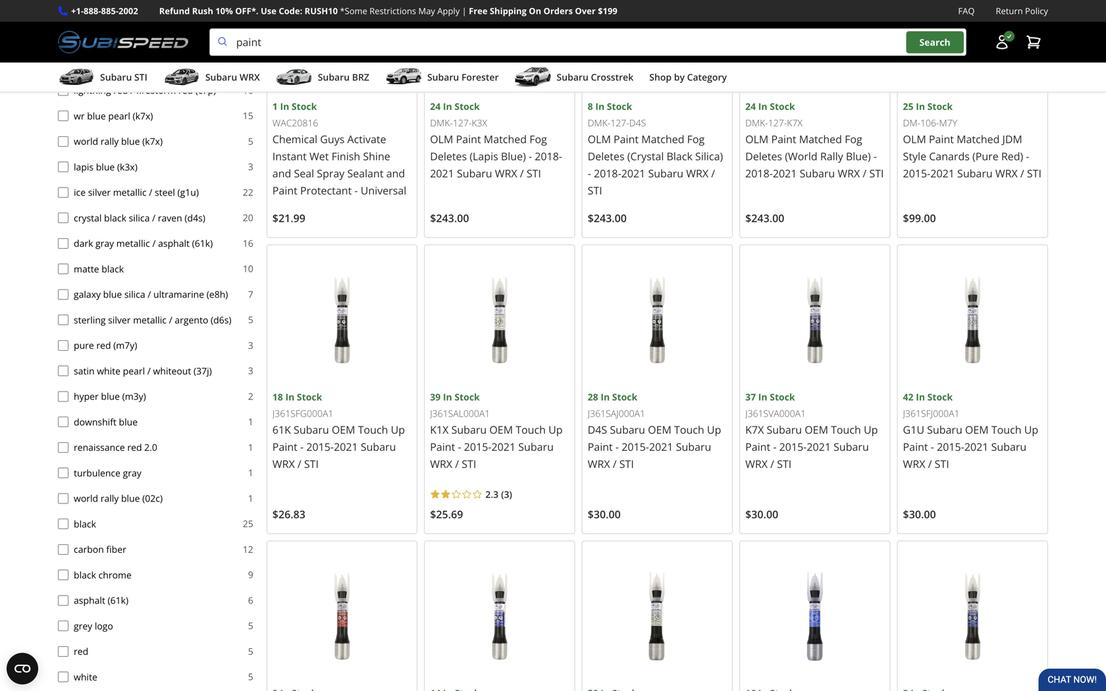 Task type: locate. For each thing, give the bounding box(es) containing it.
1 vertical spatial 16
[[243, 237, 254, 250]]

ultramarine
[[154, 288, 204, 301]]

2021
[[430, 166, 454, 180], [773, 166, 797, 180], [622, 166, 646, 180], [931, 166, 955, 180], [334, 440, 358, 454], [492, 440, 516, 454], [807, 440, 831, 454], [650, 440, 674, 454], [965, 440, 989, 454]]

0 horizontal spatial 24
[[430, 100, 441, 113]]

1 vertical spatial metallic
[[116, 237, 150, 250]]

satin white pearl / whiteout (37j)
[[74, 365, 212, 377]]

1 horizontal spatial 25
[[904, 100, 914, 113]]

1 oem from the left
[[332, 423, 355, 437]]

2015- down style on the top right of the page
[[904, 166, 931, 180]]

3 for lapis blue (k3x)
[[248, 161, 254, 173]]

metallic down crystal black silica / raven (d4s)
[[116, 237, 150, 250]]

subaru inside 8 in stock dmk-127-d4s olm paint matched fog deletes (crystal black silica) - 2018-2021 subaru wrx / sti
[[649, 166, 684, 180]]

$199
[[598, 5, 618, 17]]

crystal black silica / raven (d4s)
[[74, 212, 205, 224]]

$30.00 for g1u subaru oem touch up paint - 2015-2021 subaru wrx / sti
[[904, 508, 937, 522]]

3 touch from the left
[[832, 423, 862, 437]]

wrx down j361saj000a1
[[588, 457, 610, 471]]

paint down '61k'
[[273, 440, 298, 454]]

(k3x) up firestorm
[[142, 58, 162, 71]]

2018- inside 8 in stock dmk-127-d4s olm paint matched fog deletes (crystal black silica) - 2018-2021 subaru wrx / sti
[[594, 166, 622, 180]]

blue for wr blue pearl (k7x)
[[87, 110, 106, 122]]

/ inside 28 in stock j361saj000a1 d4s subaru oem touch up paint - 2015-2021 subaru wrx / sti
[[613, 457, 617, 471]]

/ inside 24 in stock dmk-127-k7x olm paint matched fog deletes (world rally blue) - 2018-2021 subaru wrx / sti
[[863, 166, 867, 180]]

888-
[[84, 5, 101, 17]]

10
[[243, 263, 254, 275]]

(k7x) down lightning red / firestorm red (c7p)
[[133, 110, 153, 122]]

in inside 18 in stock j361sfg000a1 61k subaru oem touch up paint - 2015-2021 subaru wrx / sti
[[286, 391, 295, 403]]

1 for downshift blue
[[248, 416, 254, 428]]

2 127- from the left
[[769, 117, 787, 129]]

rush10
[[305, 5, 338, 17]]

crystal white pearl / halo (k1x)
[[74, 33, 202, 45]]

dmk- inside 24 in stock dmk-127-k7x olm paint matched fog deletes (world rally blue) - 2018-2021 subaru wrx / sti
[[746, 117, 769, 129]]

crystal for crystal white pearl / halo (k1x)
[[74, 33, 102, 45]]

wrx down the (lapis
[[495, 166, 518, 180]]

+1-888-885-2002 link
[[71, 4, 138, 18]]

- inside 18 in stock j361sfg000a1 61k subaru oem touch up paint - 2015-2021 subaru wrx / sti
[[300, 440, 304, 454]]

0 vertical spatial k7x
[[787, 117, 803, 129]]

paint up (crystal
[[614, 132, 639, 146]]

2015- inside 42 in stock j361sfj000a1 g1u subaru oem touch up paint - 2015-2021 subaru wrx / sti
[[938, 440, 965, 454]]

1 horizontal spatial k7x
[[787, 117, 803, 129]]

silica up crystal white pearl / halo (k1x) at the top left
[[129, 7, 150, 20]]

turbulence
[[74, 467, 121, 479]]

rally
[[101, 135, 119, 148], [101, 492, 119, 505]]

deletes left (crystal
[[588, 149, 625, 163]]

dmk- inside 8 in stock dmk-127-d4s olm paint matched fog deletes (crystal black silica) - 2018-2021 subaru wrx / sti
[[588, 117, 611, 129]]

matched for blue)
[[484, 132, 527, 146]]

k1x
[[430, 423, 449, 437]]

3 for crystal black silica (d4s)
[[248, 7, 254, 20]]

4 5 from the top
[[248, 646, 254, 658]]

oem for g1u
[[966, 423, 989, 437]]

22
[[243, 186, 254, 199]]

blue) inside the 24 in stock dmk-127-k3x olm paint matched fog deletes (lapis blue) - 2018- 2021 subaru wrx / sti
[[501, 149, 526, 163]]

lapis right lapis blue (k3x) button
[[74, 161, 94, 173]]

2015- down j361sfg000a1
[[307, 440, 334, 454]]

+1-
[[71, 5, 84, 17]]

0 horizontal spatial fog
[[530, 132, 547, 146]]

matched up 'black'
[[642, 132, 685, 146]]

127- up (crystal
[[611, 117, 630, 129]]

red
[[113, 84, 128, 97], [179, 84, 193, 97], [96, 339, 111, 352], [127, 441, 142, 454], [74, 646, 88, 658]]

touch inside 18 in stock j361sfg000a1 61k subaru oem touch up paint - 2015-2021 subaru wrx / sti
[[358, 423, 388, 437]]

stock inside 24 in stock dmk-127-k7x olm paint matched fog deletes (world rally blue) - 2018-2021 subaru wrx / sti
[[770, 100, 796, 113]]

white right satin
[[97, 365, 121, 377]]

2 matched from the left
[[800, 132, 843, 146]]

gray right dark
[[96, 237, 114, 250]]

wr blue pearl (k7x) button
[[58, 111, 69, 121]]

black
[[104, 7, 126, 20], [104, 212, 126, 224], [102, 263, 124, 275], [74, 518, 96, 531], [74, 569, 96, 582]]

42
[[904, 391, 914, 403]]

0 horizontal spatial deletes
[[430, 149, 467, 163]]

$26.83
[[273, 508, 306, 522]]

1 horizontal spatial (d4s)
[[185, 212, 205, 224]]

pearl left halo
[[130, 33, 152, 45]]

blue down subispeed logo
[[96, 58, 115, 71]]

red for (m7y)
[[96, 339, 111, 352]]

0 vertical spatial 25
[[904, 100, 914, 113]]

- inside 8 in stock dmk-127-d4s olm paint matched fog deletes (crystal black silica) - 2018-2021 subaru wrx / sti
[[588, 166, 592, 180]]

logo
[[95, 620, 113, 633]]

matched inside 24 in stock dmk-127-k7x olm paint matched fog deletes (world rally blue) - 2018-2021 subaru wrx / sti
[[800, 132, 843, 146]]

1 5 from the top
[[248, 135, 254, 147]]

$30.00
[[588, 508, 621, 522], [746, 508, 779, 522], [904, 508, 937, 522]]

shop by category
[[650, 71, 727, 83]]

in for chemical guys activate instant wet finish shine and seal spray sealant and paint protectant - universal
[[280, 100, 289, 113]]

$25.69
[[430, 508, 463, 522]]

24 for olm paint matched fog deletes (world rally blue) - 2018-2021 subaru wrx / sti
[[746, 100, 756, 113]]

/ inside the 24 in stock dmk-127-k3x olm paint matched fog deletes (lapis blue) - 2018- 2021 subaru wrx / sti
[[520, 166, 524, 180]]

gray up the world rally blue (02c)
[[123, 467, 141, 479]]

paint inside the 24 in stock dmk-127-k3x olm paint matched fog deletes (lapis blue) - 2018- 2021 subaru wrx / sti
[[456, 132, 481, 146]]

(d4s) up halo
[[152, 7, 173, 20]]

d4s up (crystal
[[630, 117, 646, 129]]

blue for galaxy blue silica / ultramarine (e8h)
[[103, 288, 122, 301]]

1 touch from the left
[[358, 423, 388, 437]]

5 oem from the left
[[966, 423, 989, 437]]

0 vertical spatial d4s
[[630, 117, 646, 129]]

(d4s)
[[152, 7, 173, 20], [185, 212, 205, 224]]

127- inside 8 in stock dmk-127-d4s olm paint matched fog deletes (crystal black silica) - 2018-2021 subaru wrx / sti
[[611, 117, 630, 129]]

1 horizontal spatial d4s
[[630, 117, 646, 129]]

oem inside 28 in stock j361saj000a1 d4s subaru oem touch up paint - 2015-2021 subaru wrx / sti
[[648, 423, 672, 437]]

(61k) down chrome
[[108, 595, 129, 607]]

2 vertical spatial metallic
[[133, 314, 167, 326]]

1 vertical spatial 25
[[243, 518, 254, 530]]

asphalt down "raven"
[[158, 237, 190, 250]]

downshift blue
[[74, 416, 138, 428]]

1 and from the left
[[273, 166, 291, 180]]

1 horizontal spatial $30.00
[[746, 508, 779, 522]]

blue for lapis blue (k3x)
[[96, 161, 115, 173]]

j361sfj000a1
[[904, 408, 960, 420]]

in for olm paint matched fog deletes (lapis blue) - 2018- 2021 subaru wrx / sti
[[443, 100, 452, 113]]

1 rally from the top
[[101, 135, 119, 148]]

3 5 from the top
[[248, 620, 254, 633]]

pearl up (m3y)
[[123, 365, 145, 377]]

3 deletes from the left
[[588, 149, 625, 163]]

1 lapis from the top
[[74, 58, 94, 71]]

silver up (m7y)
[[108, 314, 131, 326]]

2015- inside 39 in stock j361sal000a1 k1x subaru oem touch up paint - 2015-2021 subaru wrx / sti
[[464, 440, 492, 454]]

in inside 24 in stock dmk-127-k7x olm paint matched fog deletes (world rally blue) - 2018-2021 subaru wrx / sti
[[759, 100, 768, 113]]

2015- inside 18 in stock j361sfg000a1 61k subaru oem touch up paint - 2015-2021 subaru wrx / sti
[[307, 440, 334, 454]]

1 blue) from the left
[[501, 149, 526, 163]]

0 horizontal spatial k7x
[[746, 423, 764, 437]]

2018- for olm paint matched fog deletes (world rally blue) - 2018-2021 subaru wrx / sti
[[746, 166, 773, 180]]

2015- for 61k subaru oem touch up paint - 2015-2021 subaru wrx / sti
[[307, 440, 334, 454]]

2015- down j361saj000a1
[[622, 440, 650, 454]]

sti inside 39 in stock j361sal000a1 k1x subaru oem touch up paint - 2015-2021 subaru wrx / sti
[[462, 457, 477, 471]]

2 deletes from the left
[[746, 149, 783, 163]]

white right white button on the bottom
[[74, 671, 97, 684]]

paint down j361saj000a1
[[588, 440, 613, 454]]

instant
[[273, 149, 307, 163]]

stock up j361sva000a1 at bottom
[[770, 391, 796, 403]]

touch for 61k subaru oem touch up paint - 2015-2021 subaru wrx / sti
[[358, 423, 388, 437]]

25 up dm-
[[904, 100, 914, 113]]

0 vertical spatial (d4s)
[[152, 7, 173, 20]]

return policy link
[[996, 4, 1049, 18]]

olm inside 8 in stock dmk-127-d4s olm paint matched fog deletes (crystal black silica) - 2018-2021 subaru wrx / sti
[[588, 132, 611, 146]]

1 horizontal spatial and
[[387, 166, 405, 180]]

wrx down silica)
[[687, 166, 709, 180]]

canards
[[930, 149, 970, 163]]

olm paint matched jdm style canards (pure red) - 2015-2021 subaru wrx / sti image
[[904, 0, 1043, 99]]

(37j)
[[194, 365, 212, 377]]

1 16 from the top
[[243, 84, 254, 96]]

a subaru brz thumbnail image image
[[276, 67, 313, 87]]

17
[[243, 58, 254, 71]]

up
[[391, 423, 405, 437], [549, 423, 563, 437], [864, 423, 879, 437], [708, 423, 722, 437], [1025, 423, 1039, 437]]

127- inside the 24 in stock dmk-127-k3x olm paint matched fog deletes (lapis blue) - 2018- 2021 subaru wrx / sti
[[453, 117, 472, 129]]

stock up (world
[[770, 100, 796, 113]]

2 $243.00 from the left
[[588, 211, 627, 225]]

use
[[261, 5, 277, 17]]

touch for k7x subaru oem touch up paint - 2015-2021 subaru wrx / sti
[[832, 423, 862, 437]]

asphalt up "grey logo"
[[74, 595, 105, 607]]

touch inside 37 in stock j361sva000a1 k7x subaru oem touch up paint - 2015-2021 subaru wrx / sti
[[832, 423, 862, 437]]

paint down the 'k3x'
[[456, 132, 481, 146]]

paint up (world
[[772, 132, 797, 146]]

2021 inside 25 in stock dm-106-m7y olm paint matched jdm style canards (pure red) - 2015-2021 subaru wrx / sti
[[931, 166, 955, 180]]

3 crystal from the top
[[74, 212, 102, 224]]

0 horizontal spatial 2018-
[[535, 149, 563, 163]]

0 horizontal spatial $30.00
[[588, 508, 621, 522]]

3 left the use
[[248, 7, 254, 20]]

127- for (crystal
[[611, 117, 630, 129]]

1 vertical spatial silver
[[108, 314, 131, 326]]

1 horizontal spatial (61k)
[[192, 237, 213, 250]]

k7x down j361sva000a1 at bottom
[[746, 423, 764, 437]]

touch for g1u subaru oem touch up paint - 2015-2021 subaru wrx / sti
[[992, 423, 1022, 437]]

5 touch from the left
[[992, 423, 1022, 437]]

ice
[[74, 186, 86, 199]]

matched up (pure
[[957, 132, 1000, 146]]

0 vertical spatial silica
[[129, 7, 150, 20]]

wrx inside 37 in stock j361sva000a1 k7x subaru oem touch up paint - 2015-2021 subaru wrx / sti
[[746, 457, 768, 471]]

(61k) down (g1u)
[[192, 237, 213, 250]]

1 vertical spatial white
[[97, 365, 121, 377]]

2015- down j361sal000a1
[[464, 440, 492, 454]]

blue right galaxy
[[103, 288, 122, 301]]

crystal for crystal black silica / raven (d4s)
[[74, 212, 102, 224]]

stock for olm paint matched fog deletes (crystal black silica) - 2018-2021 subaru wrx / sti
[[607, 100, 633, 113]]

oem for k1x
[[490, 423, 513, 437]]

sti inside the 24 in stock dmk-127-k3x olm paint matched fog deletes (lapis blue) - 2018- 2021 subaru wrx / sti
[[527, 166, 541, 180]]

0 horizontal spatial 127-
[[453, 117, 472, 129]]

5 for rally
[[248, 135, 254, 147]]

pearl for satin
[[123, 365, 145, 377]]

(k7x) for wr blue pearl (k7x)
[[133, 110, 153, 122]]

3 right 2.3
[[504, 488, 510, 501]]

matched for rally
[[800, 132, 843, 146]]

stock up j361sfj000a1
[[928, 391, 953, 403]]

3 fog from the left
[[688, 132, 705, 146]]

blue left (m3y)
[[101, 390, 120, 403]]

/ inside 8 in stock dmk-127-d4s olm paint matched fog deletes (crystal black silica) - 2018-2021 subaru wrx / sti
[[712, 166, 716, 180]]

2 vertical spatial crystal
[[74, 212, 102, 224]]

subaru forester
[[428, 71, 499, 83]]

stock inside 39 in stock j361sal000a1 k1x subaru oem touch up paint - 2015-2021 subaru wrx / sti
[[455, 391, 480, 403]]

pearl up world rally blue (k7x)
[[108, 110, 130, 122]]

/ inside 37 in stock j361sva000a1 k7x subaru oem touch up paint - 2015-2021 subaru wrx / sti
[[771, 457, 775, 471]]

3 matched from the left
[[642, 132, 685, 146]]

0 vertical spatial white
[[104, 33, 128, 45]]

matched up "rally"
[[800, 132, 843, 146]]

1 crystal from the top
[[74, 7, 102, 20]]

1 horizontal spatial fog
[[688, 132, 705, 146]]

$30.00 for d4s subaru oem touch up paint - 2015-2021 subaru wrx / sti
[[588, 508, 621, 522]]

world rally blue (k7x) button
[[58, 136, 69, 147]]

m7y
[[940, 117, 958, 129]]

in inside '1 in stock wac20816 chemical guys activate instant wet finish shine and seal spray sealant and paint protectant - universal'
[[280, 100, 289, 113]]

paint down k1x
[[430, 440, 455, 454]]

1 horizontal spatial blue)
[[846, 149, 871, 163]]

paint down seal on the top left of page
[[273, 183, 298, 198]]

world for world rally blue (k7x)
[[74, 135, 98, 148]]

and up universal
[[387, 166, 405, 180]]

oem inside 18 in stock j361sfg000a1 61k subaru oem touch up paint - 2015-2021 subaru wrx / sti
[[332, 423, 355, 437]]

0 horizontal spatial (d4s)
[[152, 7, 173, 20]]

20
[[243, 212, 254, 224]]

2 5 from the top
[[248, 314, 254, 326]]

15
[[243, 109, 254, 122]]

0 vertical spatial rally
[[101, 135, 119, 148]]

2015- down j361sfj000a1
[[938, 440, 965, 454]]

1 vertical spatial d4s
[[588, 423, 608, 437]]

(c7p)
[[196, 84, 216, 97]]

1 deletes from the left
[[430, 149, 467, 163]]

world right world rally blue (k7x) button
[[74, 135, 98, 148]]

gray for dark
[[96, 237, 114, 250]]

2 oem from the left
[[490, 423, 513, 437]]

white for crystal
[[104, 33, 128, 45]]

10%
[[216, 5, 233, 17]]

silver right ice
[[88, 186, 111, 199]]

stock right 8
[[607, 100, 633, 113]]

24 inside the 24 in stock dmk-127-k3x olm paint matched fog deletes (lapis blue) - 2018- 2021 subaru wrx / sti
[[430, 100, 441, 113]]

4 olm from the left
[[904, 132, 927, 146]]

oem for 61k
[[332, 423, 355, 437]]

0 horizontal spatial (k3x)
[[117, 161, 138, 173]]

restrictions
[[370, 5, 416, 17]]

shine
[[363, 149, 391, 163]]

stock inside 18 in stock j361sfg000a1 61k subaru oem touch up paint - 2015-2021 subaru wrx / sti
[[297, 391, 322, 403]]

red right pure
[[96, 339, 111, 352]]

1 vertical spatial world
[[74, 492, 98, 505]]

2 lapis from the top
[[74, 161, 94, 173]]

paint inside '1 in stock wac20816 chemical guys activate instant wet finish shine and seal spray sealant and paint protectant - universal'
[[273, 183, 298, 198]]

brz
[[352, 71, 370, 83]]

red left 2.0
[[127, 441, 142, 454]]

2 16 from the top
[[243, 237, 254, 250]]

fog inside 24 in stock dmk-127-k7x olm paint matched fog deletes (world rally blue) - 2018-2021 subaru wrx / sti
[[845, 132, 863, 146]]

deletes for (world
[[746, 149, 783, 163]]

in inside 8 in stock dmk-127-d4s olm paint matched fog deletes (crystal black silica) - 2018-2021 subaru wrx / sti
[[596, 100, 605, 113]]

1 horizontal spatial deletes
[[588, 149, 625, 163]]

(d4s) right "raven"
[[185, 212, 205, 224]]

2 horizontal spatial fog
[[845, 132, 863, 146]]

olm
[[430, 132, 454, 146], [746, 132, 769, 146], [588, 132, 611, 146], [904, 132, 927, 146]]

metallic up crystal black silica / raven (d4s)
[[113, 186, 147, 199]]

24 in stock dmk-127-k7x olm paint matched fog deletes (world rally blue) - 2018-2021 subaru wrx / sti
[[746, 100, 884, 180]]

a subaru crosstrek thumbnail image image
[[515, 67, 552, 87]]

3 127- from the left
[[611, 117, 630, 129]]

blue right wr
[[87, 110, 106, 122]]

127- up the (lapis
[[453, 117, 472, 129]]

world right world rally blue (02c) button
[[74, 492, 98, 505]]

0 vertical spatial 16
[[243, 84, 254, 96]]

0 horizontal spatial 25
[[243, 518, 254, 530]]

(k3x) up ice silver metallic / steel (g1u)
[[117, 161, 138, 173]]

in inside 37 in stock j361sva000a1 k7x subaru oem touch up paint - 2015-2021 subaru wrx / sti
[[759, 391, 768, 403]]

1 horizontal spatial 127-
[[611, 117, 630, 129]]

1 horizontal spatial asphalt
[[158, 237, 190, 250]]

2 crystal from the top
[[74, 33, 102, 45]]

2 horizontal spatial 2018-
[[746, 166, 773, 180]]

(world
[[785, 149, 818, 163]]

1 world from the top
[[74, 135, 98, 148]]

return
[[996, 5, 1024, 17]]

2 dmk- from the left
[[746, 117, 769, 129]]

g1u subaru oem touch up paint - 2015-2021 subaru wrx / sti image
[[904, 251, 1043, 390]]

4 oem from the left
[[648, 423, 672, 437]]

in for k7x subaru oem touch up paint - 2015-2021 subaru wrx / sti
[[759, 391, 768, 403]]

1 vertical spatial k7x
[[746, 423, 764, 437]]

subaru forester button
[[385, 65, 499, 92]]

in inside 25 in stock dm-106-m7y olm paint matched jdm style canards (pure red) - 2015-2021 subaru wrx / sti
[[917, 100, 926, 113]]

wrx inside 24 in stock dmk-127-k7x olm paint matched fog deletes (world rally blue) - 2018-2021 subaru wrx / sti
[[838, 166, 861, 180]]

touch inside 28 in stock j361saj000a1 d4s subaru oem touch up paint - 2015-2021 subaru wrx / sti
[[675, 423, 705, 437]]

2 horizontal spatial deletes
[[746, 149, 783, 163]]

paint down m7y on the top right of the page
[[930, 132, 955, 146]]

in inside 42 in stock j361sfj000a1 g1u subaru oem touch up paint - 2015-2021 subaru wrx / sti
[[917, 391, 926, 403]]

wrx down red)
[[996, 166, 1018, 180]]

24
[[430, 100, 441, 113], [746, 100, 756, 113]]

1 $243.00 from the left
[[430, 211, 469, 225]]

02c subaru oem touch up paint - 2013-2021 scion frs / subaru brz / toyota 86 image
[[746, 547, 885, 687]]

0 vertical spatial metallic
[[113, 186, 147, 199]]

up inside 28 in stock j361saj000a1 d4s subaru oem touch up paint - 2015-2021 subaru wrx / sti
[[708, 423, 722, 437]]

olm for olm paint matched fog deletes (crystal black silica) - 2018-2021 subaru wrx / sti
[[588, 132, 611, 146]]

asphalt (61k) button
[[58, 596, 69, 606]]

metallic down galaxy blue silica / ultramarine (e8h) on the top left
[[133, 314, 167, 326]]

wrx down j361sva000a1 at bottom
[[746, 457, 768, 471]]

4 up from the left
[[708, 423, 722, 437]]

blue) right the (lapis
[[501, 149, 526, 163]]

25 up 12
[[243, 518, 254, 530]]

olm inside the 24 in stock dmk-127-k3x olm paint matched fog deletes (lapis blue) - 2018- 2021 subaru wrx / sti
[[430, 132, 454, 146]]

pearl for lapis
[[117, 58, 139, 71]]

25 inside 25 in stock dm-106-m7y olm paint matched jdm style canards (pure red) - 2015-2021 subaru wrx / sti
[[904, 100, 914, 113]]

2021 inside 8 in stock dmk-127-d4s olm paint matched fog deletes (crystal black silica) - 2018-2021 subaru wrx / sti
[[622, 166, 646, 180]]

e8h subaru oem touch up paint - 2015-2021 subaru wrx / sti image
[[904, 547, 1043, 687]]

127- up (world
[[769, 117, 787, 129]]

galaxy blue silica / ultramarine (e8h) button
[[58, 289, 69, 300]]

k3x subaru oem touch up paint - 2015-2021 subaru wrx / sti image
[[430, 547, 570, 687]]

silica
[[129, 7, 150, 20], [129, 212, 150, 224], [124, 288, 145, 301]]

-
[[529, 149, 532, 163], [874, 149, 878, 163], [1027, 149, 1030, 163], [588, 166, 592, 180], [355, 183, 358, 198], [300, 440, 304, 454], [458, 440, 462, 454], [774, 440, 777, 454], [616, 440, 619, 454], [931, 440, 935, 454]]

0 vertical spatial lapis
[[74, 58, 94, 71]]

up inside 42 in stock j361sfj000a1 g1u subaru oem touch up paint - 2015-2021 subaru wrx / sti
[[1025, 423, 1039, 437]]

a subaru sti thumbnail image image
[[58, 67, 95, 87]]

stock for chemical guys activate instant wet finish shine and seal spray sealant and paint protectant - universal
[[292, 100, 317, 113]]

red down the subaru sti
[[113, 84, 128, 97]]

metallic for steel
[[113, 186, 147, 199]]

rally down turbulence gray
[[101, 492, 119, 505]]

5 for silver
[[248, 314, 254, 326]]

stock inside 28 in stock j361saj000a1 d4s subaru oem touch up paint - 2015-2021 subaru wrx / sti
[[613, 391, 638, 403]]

2 horizontal spatial 127-
[[769, 117, 787, 129]]

1 vertical spatial lapis
[[74, 161, 94, 173]]

2 fog from the left
[[845, 132, 863, 146]]

in for 61k subaru oem touch up paint - 2015-2021 subaru wrx / sti
[[286, 391, 295, 403]]

(k7x) down wr blue pearl (k7x)
[[142, 135, 163, 148]]

3 olm from the left
[[588, 132, 611, 146]]

stock inside the 24 in stock dmk-127-k3x olm paint matched fog deletes (lapis blue) - 2018- 2021 subaru wrx / sti
[[455, 100, 480, 113]]

oem for d4s
[[648, 423, 672, 437]]

rally down wr blue pearl (k7x)
[[101, 135, 119, 148]]

16 for (61k)
[[243, 237, 254, 250]]

1 horizontal spatial dmk-
[[588, 117, 611, 129]]

red)
[[1002, 149, 1024, 163]]

3 $243.00 from the left
[[746, 211, 785, 225]]

satin white pearl / whiteout (37j) button
[[58, 366, 69, 377]]

1 127- from the left
[[453, 117, 472, 129]]

blue) right "rally"
[[846, 149, 871, 163]]

3
[[248, 7, 254, 20], [248, 161, 254, 173], [248, 339, 254, 352], [248, 365, 254, 377], [504, 488, 510, 501]]

1 vertical spatial rally
[[101, 492, 119, 505]]

wrx inside 28 in stock j361saj000a1 d4s subaru oem touch up paint - 2015-2021 subaru wrx / sti
[[588, 457, 610, 471]]

wrx inside 18 in stock j361sfg000a1 61k subaru oem touch up paint - 2015-2021 subaru wrx / sti
[[273, 457, 295, 471]]

dmk- inside the 24 in stock dmk-127-k3x olm paint matched fog deletes (lapis blue) - 2018- 2021 subaru wrx / sti
[[430, 117, 453, 129]]

1 up from the left
[[391, 423, 405, 437]]

stock up j361sal000a1
[[455, 391, 480, 403]]

2 rally from the top
[[101, 492, 119, 505]]

0 horizontal spatial gray
[[96, 237, 114, 250]]

and down instant at the left of the page
[[273, 166, 291, 180]]

deletes left the (lapis
[[430, 149, 467, 163]]

127- for (lapis
[[453, 117, 472, 129]]

up inside 18 in stock j361sfg000a1 61k subaru oem touch up paint - 2015-2021 subaru wrx / sti
[[391, 423, 405, 437]]

3 up from the left
[[864, 423, 879, 437]]

2021 inside 18 in stock j361sfg000a1 61k subaru oem touch up paint - 2015-2021 subaru wrx / sti
[[334, 440, 358, 454]]

2 vertical spatial silica
[[124, 288, 145, 301]]

fog for blue)
[[845, 132, 863, 146]]

0 vertical spatial gray
[[96, 237, 114, 250]]

2 24 from the left
[[746, 100, 756, 113]]

1 olm from the left
[[430, 132, 454, 146]]

paint inside 24 in stock dmk-127-k7x olm paint matched fog deletes (world rally blue) - 2018-2021 subaru wrx / sti
[[772, 132, 797, 146]]

61k subaru oem touch up paint - 2015-2021 subaru wrx / sti image
[[273, 251, 412, 390]]

gray
[[96, 237, 114, 250], [123, 467, 141, 479]]

fog inside 8 in stock dmk-127-d4s olm paint matched fog deletes (crystal black silica) - 2018-2021 subaru wrx / sti
[[688, 132, 705, 146]]

2.3 ( 3 )
[[486, 488, 513, 501]]

oem inside 37 in stock j361sva000a1 k7x subaru oem touch up paint - 2015-2021 subaru wrx / sti
[[805, 423, 829, 437]]

k7x inside 24 in stock dmk-127-k7x olm paint matched fog deletes (world rally blue) - 2018-2021 subaru wrx / sti
[[787, 117, 803, 129]]

2 world from the top
[[74, 492, 98, 505]]

1
[[273, 100, 278, 113], [248, 416, 254, 428], [248, 441, 254, 454], [248, 467, 254, 479], [248, 492, 254, 505]]

1 $30.00 from the left
[[588, 508, 621, 522]]

16 down 20
[[243, 237, 254, 250]]

2 $30.00 from the left
[[746, 508, 779, 522]]

$243.00 for olm paint matched fog deletes (lapis blue) - 2018- 2021 subaru wrx / sti
[[430, 211, 469, 225]]

silica up sterling silver metallic / argento (d6s)
[[124, 288, 145, 301]]

16 down the subaru wrx
[[243, 84, 254, 96]]

d4s subaru oem touch up paint - 2015-2021 subaru wrx / sti image
[[588, 251, 727, 390]]

1 vertical spatial (k7x)
[[142, 135, 163, 148]]

black button
[[58, 519, 69, 530]]

4 matched from the left
[[957, 132, 1000, 146]]

3 for satin white pearl / whiteout (37j)
[[248, 365, 254, 377]]

3 dmk- from the left
[[588, 117, 611, 129]]

3 $30.00 from the left
[[904, 508, 937, 522]]

red for 2.0
[[127, 441, 142, 454]]

25 for 25 in stock dm-106-m7y olm paint matched jdm style canards (pure red) - 2015-2021 subaru wrx / sti
[[904, 100, 914, 113]]

olm inside 24 in stock dmk-127-k7x olm paint matched fog deletes (world rally blue) - 2018-2021 subaru wrx / sti
[[746, 132, 769, 146]]

white
[[104, 33, 128, 45], [97, 365, 121, 377], [74, 671, 97, 684]]

paint inside 25 in stock dm-106-m7y olm paint matched jdm style canards (pure red) - 2015-2021 subaru wrx / sti
[[930, 132, 955, 146]]

pearl for wr
[[108, 110, 130, 122]]

0 vertical spatial (k7x)
[[133, 110, 153, 122]]

turbulence gray button
[[58, 468, 69, 479]]

2018- for olm paint matched fog deletes (crystal black silica) - 2018-2021 subaru wrx / sti
[[594, 166, 622, 180]]

2 olm from the left
[[746, 132, 769, 146]]

wrx down 21
[[240, 71, 260, 83]]

1 horizontal spatial $243.00
[[588, 211, 627, 225]]

3 oem from the left
[[805, 423, 829, 437]]

crystal black silica (d4s)
[[74, 7, 173, 20]]

0 vertical spatial silver
[[88, 186, 111, 199]]

1 horizontal spatial 2018-
[[594, 166, 622, 180]]

5 up from the left
[[1025, 423, 1039, 437]]

16 for (c7p)
[[243, 84, 254, 96]]

shipping
[[490, 5, 527, 17]]

1 horizontal spatial (k3x)
[[142, 58, 162, 71]]

2 touch from the left
[[516, 423, 546, 437]]

2015-
[[904, 166, 931, 180], [307, 440, 334, 454], [464, 440, 492, 454], [780, 440, 807, 454], [622, 440, 650, 454], [938, 440, 965, 454]]

faq
[[959, 5, 975, 17]]

2 up from the left
[[549, 423, 563, 437]]

stock up m7y on the top right of the page
[[928, 100, 953, 113]]

lightning red / firestorm red (c7p)
[[74, 84, 216, 97]]

3 down 7 in the top left of the page
[[248, 339, 254, 352]]

/
[[155, 33, 158, 45], [130, 84, 134, 97], [520, 166, 524, 180], [863, 166, 867, 180], [712, 166, 716, 180], [1021, 166, 1025, 180], [149, 186, 152, 199], [152, 212, 156, 224], [152, 237, 156, 250], [148, 288, 151, 301], [169, 314, 172, 326], [147, 365, 151, 377], [298, 457, 302, 471], [455, 457, 459, 471], [771, 457, 775, 471], [613, 457, 617, 471], [929, 457, 933, 471]]

28
[[588, 391, 599, 403]]

2015- inside 25 in stock dm-106-m7y olm paint matched jdm style canards (pure red) - 2015-2021 subaru wrx / sti
[[904, 166, 931, 180]]

metallic
[[113, 186, 147, 199], [116, 237, 150, 250], [133, 314, 167, 326]]

a subaru wrx thumbnail image image
[[163, 67, 200, 87]]

oem inside 42 in stock j361sfj000a1 g1u subaru oem touch up paint - 2015-2021 subaru wrx / sti
[[966, 423, 989, 437]]

deletes left (world
[[746, 149, 783, 163]]

2 blue) from the left
[[846, 149, 871, 163]]

24 in stock dmk-127-k3x olm paint matched fog deletes (lapis blue) - 2018- 2021 subaru wrx / sti
[[430, 100, 563, 180]]

24 inside 24 in stock dmk-127-k7x olm paint matched fog deletes (world rally blue) - 2018-2021 subaru wrx / sti
[[746, 100, 756, 113]]

127- for (world
[[769, 117, 787, 129]]

stock up j361saj000a1
[[613, 391, 638, 403]]

0 vertical spatial crystal
[[74, 7, 102, 20]]

in for olm paint matched fog deletes (crystal black silica) - 2018-2021 subaru wrx / sti
[[596, 100, 605, 113]]

up inside 39 in stock j361sal000a1 k1x subaru oem touch up paint - 2015-2021 subaru wrx / sti
[[549, 423, 563, 437]]

1 vertical spatial gray
[[123, 467, 141, 479]]

0 vertical spatial world
[[74, 135, 98, 148]]

2015- inside 37 in stock j361sva000a1 k7x subaru oem touch up paint - 2015-2021 subaru wrx / sti
[[780, 440, 807, 454]]

37j subaru oem touch up paint - 2014-2018 subaru forester image
[[588, 547, 727, 687]]

gray for turbulence
[[123, 467, 141, 479]]

stock up wac20816
[[292, 100, 317, 113]]

0 horizontal spatial dmk-
[[430, 117, 453, 129]]

blue down world rally blue (k7x)
[[96, 161, 115, 173]]

1 in stock wac20816 chemical guys activate instant wet finish shine and seal spray sealant and paint protectant - universal
[[273, 100, 407, 198]]

j361sal000a1
[[430, 408, 490, 420]]

1 vertical spatial asphalt
[[74, 595, 105, 607]]

and
[[273, 166, 291, 180], [387, 166, 405, 180]]

(61k)
[[192, 237, 213, 250], [108, 595, 129, 607]]

2021 inside 39 in stock j361sal000a1 k1x subaru oem touch up paint - 2015-2021 subaru wrx / sti
[[492, 440, 516, 454]]

white button
[[58, 672, 69, 683]]

world
[[74, 135, 98, 148], [74, 492, 98, 505]]

world rally blue (02c) button
[[58, 494, 69, 504]]

up for g1u subaru oem touch up paint - 2015-2021 subaru wrx / sti
[[1025, 423, 1039, 437]]

matched up the (lapis
[[484, 132, 527, 146]]

0 horizontal spatial and
[[273, 166, 291, 180]]

(crystal
[[628, 149, 664, 163]]

paint down j361sva000a1 at bottom
[[746, 440, 771, 454]]

1 horizontal spatial 24
[[746, 100, 756, 113]]

black for crystal black silica / raven (d4s)
[[104, 212, 126, 224]]

olm for olm paint matched fog deletes (lapis blue) - 2018- 2021 subaru wrx / sti
[[430, 132, 454, 146]]

subaru brz button
[[276, 65, 370, 92]]

2 horizontal spatial dmk-
[[746, 117, 769, 129]]

k7x inside 37 in stock j361sva000a1 k7x subaru oem touch up paint - 2015-2021 subaru wrx / sti
[[746, 423, 764, 437]]

3 up "22"
[[248, 161, 254, 173]]

1 vertical spatial crystal
[[74, 33, 102, 45]]

touch inside 42 in stock j361sfj000a1 g1u subaru oem touch up paint - 2015-2021 subaru wrx / sti
[[992, 423, 1022, 437]]

0 horizontal spatial blue)
[[501, 149, 526, 163]]

lapis blue pearl (k3x) button
[[58, 60, 69, 70]]

0 horizontal spatial d4s
[[588, 423, 608, 437]]

(e8h)
[[207, 288, 228, 301]]

wrx down g1u
[[904, 457, 926, 471]]

2015- down j361sva000a1 at bottom
[[780, 440, 807, 454]]

1 matched from the left
[[484, 132, 527, 146]]

1 vertical spatial silica
[[129, 212, 150, 224]]

stock up the 'k3x'
[[455, 100, 480, 113]]

d4s down j361saj000a1
[[588, 423, 608, 437]]

pearl down subispeed logo
[[117, 58, 139, 71]]

stock up j361sfg000a1
[[297, 391, 322, 403]]

1 24 from the left
[[430, 100, 441, 113]]

matte black button
[[58, 264, 69, 274]]

2 horizontal spatial $243.00
[[746, 211, 785, 225]]

stock for olm paint matched fog deletes (lapis blue) - 2018- 2021 subaru wrx / sti
[[455, 100, 480, 113]]

hyper
[[74, 390, 99, 403]]

olm paint matched fog deletes (lapis blue) - 2018-2021 subaru wrx / sti image
[[430, 0, 570, 99]]

lapis
[[74, 58, 94, 71], [74, 161, 94, 173]]

lapis right lapis blue pearl (k3x) button
[[74, 58, 94, 71]]

wrx down "rally"
[[838, 166, 861, 180]]

4 touch from the left
[[675, 423, 705, 437]]

- inside 25 in stock dm-106-m7y olm paint matched jdm style canards (pure red) - 2015-2021 subaru wrx / sti
[[1027, 149, 1030, 163]]

0 horizontal spatial $243.00
[[430, 211, 469, 225]]

61k
[[273, 423, 291, 437]]

red button
[[58, 647, 69, 657]]

2 horizontal spatial $30.00
[[904, 508, 937, 522]]

3 up 2
[[248, 365, 254, 377]]

1 dmk- from the left
[[430, 117, 453, 129]]

1 horizontal spatial gray
[[123, 467, 141, 479]]

1 fog from the left
[[530, 132, 547, 146]]

1 vertical spatial (61k)
[[108, 595, 129, 607]]

2 and from the left
[[387, 166, 405, 180]]



Task type: describe. For each thing, give the bounding box(es) containing it.
$30.00 for k7x subaru oem touch up paint - 2015-2021 subaru wrx / sti
[[746, 508, 779, 522]]

sti inside 18 in stock j361sfg000a1 61k subaru oem touch up paint - 2015-2021 subaru wrx / sti
[[304, 457, 319, 471]]

hyper blue (m3y) button
[[58, 392, 69, 402]]

crystal for crystal black silica (d4s)
[[74, 7, 102, 20]]

sti inside 28 in stock j361saj000a1 d4s subaru oem touch up paint - 2015-2021 subaru wrx / sti
[[620, 457, 634, 471]]

dmk- for olm paint matched fog deletes (crystal black silica) - 2018-2021 subaru wrx / sti
[[588, 117, 611, 129]]

in for olm paint matched jdm style canards (pure red) - 2015-2021 subaru wrx / sti
[[917, 100, 926, 113]]

2015- for k7x subaru oem touch up paint - 2015-2021 subaru wrx / sti
[[780, 440, 807, 454]]

sti inside 8 in stock dmk-127-d4s olm paint matched fog deletes (crystal black silica) - 2018-2021 subaru wrx / sti
[[588, 183, 603, 198]]

pure red (m7y) button
[[58, 340, 69, 351]]

pearl for crystal
[[130, 33, 152, 45]]

2021 inside the 24 in stock dmk-127-k3x olm paint matched fog deletes (lapis blue) - 2018- 2021 subaru wrx / sti
[[430, 166, 454, 180]]

refund rush 10% off*. use code: rush10 *some restrictions may apply | free shipping on orders over $199
[[159, 5, 618, 17]]

(m3y)
[[122, 390, 146, 403]]

- inside '1 in stock wac20816 chemical guys activate instant wet finish shine and seal spray sealant and paint protectant - universal'
[[355, 183, 358, 198]]

wrx inside 42 in stock j361sfj000a1 g1u subaru oem touch up paint - 2015-2021 subaru wrx / sti
[[904, 457, 926, 471]]

red right red button
[[74, 646, 88, 658]]

5 for logo
[[248, 620, 254, 633]]

37
[[746, 391, 756, 403]]

metallic for argento
[[133, 314, 167, 326]]

firestorm
[[136, 84, 176, 97]]

chemical guys activate instant wet finish shine and seal spray sealant and paint protectant - universal image
[[273, 0, 412, 99]]

/ inside 25 in stock dm-106-m7y olm paint matched jdm style canards (pure red) - 2015-2021 subaru wrx / sti
[[1021, 166, 1025, 180]]

up for k7x subaru oem touch up paint - 2015-2021 subaru wrx / sti
[[864, 423, 879, 437]]

black for matte black
[[102, 263, 124, 275]]

k1x subaru oem touch up paint - 2015-2021 subaru wrx / sti image
[[430, 251, 570, 390]]

seal
[[294, 166, 314, 180]]

rush
[[192, 5, 213, 17]]

j361sfg000a1
[[273, 408, 334, 420]]

grey logo
[[74, 620, 113, 633]]

world rally blue (k7x)
[[74, 135, 163, 148]]

silica for galaxy blue silica / ultramarine (e8h)
[[124, 288, 145, 301]]

(02c)
[[142, 492, 163, 505]]

downshift blue button
[[58, 417, 69, 428]]

2021 inside 28 in stock j361saj000a1 d4s subaru oem touch up paint - 2015-2021 subaru wrx / sti
[[650, 440, 674, 454]]

sealant
[[347, 166, 384, 180]]

subaru inside dropdown button
[[557, 71, 589, 83]]

subaru inside the 24 in stock dmk-127-k3x olm paint matched fog deletes (lapis blue) - 2018- 2021 subaru wrx / sti
[[457, 166, 493, 180]]

dark gray metallic / asphalt (61k) button
[[58, 238, 69, 249]]

lapis for lapis blue pearl (k3x)
[[74, 58, 94, 71]]

paint inside 28 in stock j361saj000a1 d4s subaru oem touch up paint - 2015-2021 subaru wrx / sti
[[588, 440, 613, 454]]

fog for silica)
[[688, 132, 705, 146]]

wrx inside the 24 in stock dmk-127-k3x olm paint matched fog deletes (lapis blue) - 2018- 2021 subaru wrx / sti
[[495, 166, 518, 180]]

up for k1x subaru oem touch up paint - 2015-2021 subaru wrx / sti
[[549, 423, 563, 437]]

24 for olm paint matched fog deletes (lapis blue) - 2018- 2021 subaru wrx / sti
[[430, 100, 441, 113]]

stock for olm paint matched fog deletes (world rally blue) - 2018-2021 subaru wrx / sti
[[770, 100, 796, 113]]

blue for hyper blue (m3y)
[[101, 390, 120, 403]]

blue) inside 24 in stock dmk-127-k7x olm paint matched fog deletes (world rally blue) - 2018-2021 subaru wrx / sti
[[846, 149, 871, 163]]

2015- for k1x subaru oem touch up paint - 2015-2021 subaru wrx / sti
[[464, 440, 492, 454]]

8
[[588, 100, 593, 113]]

2 vertical spatial white
[[74, 671, 97, 684]]

downshift
[[74, 416, 117, 428]]

subaru sti button
[[58, 65, 147, 92]]

asphalt (61k)
[[74, 595, 129, 607]]

a subaru forester thumbnail image image
[[385, 67, 422, 87]]

dmk- for olm paint matched fog deletes (lapis blue) - 2018- 2021 subaru wrx / sti
[[430, 117, 453, 129]]

$243.00 for olm paint matched fog deletes (world rally blue) - 2018-2021 subaru wrx / sti
[[746, 211, 785, 225]]

sterling silver metallic / argento (d6s)
[[74, 314, 232, 326]]

|
[[462, 5, 467, 17]]

$21.99
[[273, 211, 306, 225]]

style
[[904, 149, 927, 163]]

0 vertical spatial asphalt
[[158, 237, 190, 250]]

/ inside 39 in stock j361sal000a1 k1x subaru oem touch up paint - 2015-2021 subaru wrx / sti
[[455, 457, 459, 471]]

- inside 28 in stock j361saj000a1 d4s subaru oem touch up paint - 2015-2021 subaru wrx / sti
[[616, 440, 619, 454]]

black for crystal black silica (d4s)
[[104, 7, 126, 20]]

search
[[920, 36, 951, 48]]

18
[[273, 391, 283, 403]]

21
[[243, 33, 254, 45]]

subaru crosstrek button
[[515, 65, 634, 92]]

shop
[[650, 71, 672, 83]]

)
[[510, 488, 513, 501]]

search button
[[907, 31, 964, 53]]

1 for turbulence gray
[[248, 467, 254, 479]]

g1u
[[904, 423, 925, 437]]

blue down wr blue pearl (k7x)
[[121, 135, 140, 148]]

2.3
[[486, 488, 499, 501]]

sti inside 24 in stock dmk-127-k7x olm paint matched fog deletes (world rally blue) - 2018-2021 subaru wrx / sti
[[870, 166, 884, 180]]

rally for (02c)
[[101, 492, 119, 505]]

lapis for lapis blue (k3x)
[[74, 161, 94, 173]]

lapis blue (k3x) button
[[58, 162, 69, 172]]

k7x subaru oem touch up paint - 2015-2021 subaru wrx / sti image
[[746, 251, 885, 390]]

subaru crosstrek
[[557, 71, 634, 83]]

stock for g1u subaru oem touch up paint - 2015-2021 subaru wrx / sti
[[928, 391, 953, 403]]

silver for sterling
[[108, 314, 131, 326]]

deletes for (crystal
[[588, 149, 625, 163]]

2015- for d4s subaru oem touch up paint - 2015-2021 subaru wrx / sti
[[622, 440, 650, 454]]

paint inside 8 in stock dmk-127-d4s olm paint matched fog deletes (crystal black silica) - 2018-2021 subaru wrx / sti
[[614, 132, 639, 146]]

/ inside 42 in stock j361sfj000a1 g1u subaru oem touch up paint - 2015-2021 subaru wrx / sti
[[929, 457, 933, 471]]

- inside the 24 in stock dmk-127-k3x olm paint matched fog deletes (lapis blue) - 2018- 2021 subaru wrx / sti
[[529, 149, 532, 163]]

galaxy
[[74, 288, 101, 301]]

1 for renaissance red 2.0
[[248, 441, 254, 454]]

galaxy blue silica / ultramarine (e8h)
[[74, 288, 228, 301]]

1 for world rally blue (02c)
[[248, 492, 254, 505]]

touch for d4s subaru oem touch up paint - 2015-2021 subaru wrx / sti
[[675, 423, 705, 437]]

turbulence gray
[[74, 467, 141, 479]]

in for d4s subaru oem touch up paint - 2015-2021 subaru wrx / sti
[[601, 391, 610, 403]]

5 5 from the top
[[248, 671, 254, 684]]

0 horizontal spatial (61k)
[[108, 595, 129, 607]]

renaissance red 2.0
[[74, 441, 157, 454]]

paint inside 42 in stock j361sfj000a1 g1u subaru oem touch up paint - 2015-2021 subaru wrx / sti
[[904, 440, 929, 454]]

world rally blue (02c)
[[74, 492, 163, 505]]

stock for 61k subaru oem touch up paint - 2015-2021 subaru wrx / sti
[[297, 391, 322, 403]]

paint inside 18 in stock j361sfg000a1 61k subaru oem touch up paint - 2015-2021 subaru wrx / sti
[[273, 440, 298, 454]]

25 for 25
[[243, 518, 254, 530]]

sterling silver metallic / argento (d6s) button
[[58, 315, 69, 325]]

- inside 24 in stock dmk-127-k7x olm paint matched fog deletes (world rally blue) - 2018-2021 subaru wrx / sti
[[874, 149, 878, 163]]

d4s inside 28 in stock j361saj000a1 d4s subaru oem touch up paint - 2015-2021 subaru wrx / sti
[[588, 423, 608, 437]]

sti inside 42 in stock j361sfj000a1 g1u subaru oem touch up paint - 2015-2021 subaru wrx / sti
[[935, 457, 950, 471]]

apply
[[438, 5, 460, 17]]

guys
[[320, 132, 345, 146]]

silica for crystal black silica (d4s)
[[129, 7, 150, 20]]

argento
[[175, 314, 208, 326]]

spray
[[317, 166, 345, 180]]

wrx inside "dropdown button"
[[240, 71, 260, 83]]

$99.00
[[904, 211, 937, 225]]

wrx inside 25 in stock dm-106-m7y olm paint matched jdm style canards (pure red) - 2015-2021 subaru wrx / sti
[[996, 166, 1018, 180]]

(k7x) for world rally blue (k7x)
[[142, 135, 163, 148]]

search input field
[[209, 28, 967, 56]]

(k1x)
[[181, 33, 202, 45]]

olm paint matched fog deletes (world rally blue) - 2018-2021 subaru wrx / sti image
[[746, 0, 885, 99]]

open widget image
[[7, 654, 38, 685]]

ice silver metallic / steel (g1u) button
[[58, 187, 69, 198]]

dmk- for olm paint matched fog deletes (world rally blue) - 2018-2021 subaru wrx / sti
[[746, 117, 769, 129]]

2015- for g1u subaru oem touch up paint - 2015-2021 subaru wrx / sti
[[938, 440, 965, 454]]

black chrome
[[74, 569, 132, 582]]

carbon fiber button
[[58, 545, 69, 555]]

olm for olm paint matched jdm style canards (pure red) - 2015-2021 subaru wrx / sti
[[904, 132, 927, 146]]

subaru sti
[[100, 71, 147, 83]]

subispeed logo image
[[58, 28, 188, 56]]

stock for k1x subaru oem touch up paint - 2015-2021 subaru wrx / sti
[[455, 391, 480, 403]]

crystal white pearl / halo (k1x) button
[[58, 34, 69, 45]]

- inside 39 in stock j361sal000a1 k1x subaru oem touch up paint - 2015-2021 subaru wrx / sti
[[458, 440, 462, 454]]

deletes for (lapis
[[430, 149, 467, 163]]

over
[[575, 5, 596, 17]]

- inside 42 in stock j361sfj000a1 g1u subaru oem touch up paint - 2015-2021 subaru wrx / sti
[[931, 440, 935, 454]]

sti inside 37 in stock j361sva000a1 k7x subaru oem touch up paint - 2015-2021 subaru wrx / sti
[[778, 457, 792, 471]]

2021 inside 37 in stock j361sva000a1 k7x subaru oem touch up paint - 2015-2021 subaru wrx / sti
[[807, 440, 831, 454]]

+1-888-885-2002
[[71, 5, 138, 17]]

renaissance
[[74, 441, 125, 454]]

olm paint matched fog deletes (crystal black silica) - 2018-2021 subaru wrx / sti image
[[588, 0, 727, 99]]

lapis blue (k3x)
[[74, 161, 138, 173]]

olm for olm paint matched fog deletes (world rally blue) - 2018-2021 subaru wrx / sti
[[746, 132, 769, 146]]

3 for pure red (m7y)
[[248, 339, 254, 352]]

chemical
[[273, 132, 318, 146]]

stock for d4s subaru oem touch up paint - 2015-2021 subaru wrx / sti
[[613, 391, 638, 403]]

subaru inside 24 in stock dmk-127-k7x olm paint matched fog deletes (world rally blue) - 2018-2021 subaru wrx / sti
[[800, 166, 836, 180]]

- inside 37 in stock j361sva000a1 k7x subaru oem touch up paint - 2015-2021 subaru wrx / sti
[[774, 440, 777, 454]]

in for olm paint matched fog deletes (world rally blue) - 2018-2021 subaru wrx / sti
[[759, 100, 768, 113]]

1 vertical spatial (d4s)
[[185, 212, 205, 224]]

off*.
[[235, 5, 259, 17]]

18 in stock j361sfg000a1 61k subaru oem touch up paint - 2015-2021 subaru wrx / sti
[[273, 391, 405, 471]]

2021 inside 24 in stock dmk-127-k7x olm paint matched fog deletes (world rally blue) - 2018-2021 subaru wrx / sti
[[773, 166, 797, 180]]

2002
[[119, 5, 138, 17]]

wet
[[310, 149, 329, 163]]

blue for downshift blue
[[119, 416, 138, 428]]

wrx inside 39 in stock j361sal000a1 k1x subaru oem touch up paint - 2015-2021 subaru wrx / sti
[[430, 457, 453, 471]]

matched for black
[[642, 132, 685, 146]]

raven
[[158, 212, 182, 224]]

grey logo button
[[58, 621, 69, 632]]

paint inside 39 in stock j361sal000a1 k1x subaru oem touch up paint - 2015-2021 subaru wrx / sti
[[430, 440, 455, 454]]

6
[[248, 595, 254, 607]]

pure
[[74, 339, 94, 352]]

1 vertical spatial (k3x)
[[117, 161, 138, 173]]

by
[[674, 71, 685, 83]]

0 vertical spatial (k3x)
[[142, 58, 162, 71]]

wrx inside 8 in stock dmk-127-d4s olm paint matched fog deletes (crystal black silica) - 2018-2021 subaru wrx / sti
[[687, 166, 709, 180]]

renaissance red 2.0 button
[[58, 443, 69, 453]]

up for 61k subaru oem touch up paint - 2015-2021 subaru wrx / sti
[[391, 423, 405, 437]]

blue left (02c)
[[121, 492, 140, 505]]

ice silver metallic / steel (g1u)
[[74, 186, 199, 199]]

crystal black silica (d4s) button
[[58, 9, 69, 19]]

lapis blue pearl (k3x)
[[74, 58, 162, 71]]

protectant
[[300, 183, 352, 198]]

matched for (pure
[[957, 132, 1000, 146]]

wr
[[74, 110, 85, 122]]

shop by category button
[[650, 65, 727, 92]]

blue for lapis blue pearl (k3x)
[[96, 58, 115, 71]]

white for satin
[[97, 365, 121, 377]]

$243.00 for olm paint matched fog deletes (crystal black silica) - 2018-2021 subaru wrx / sti
[[588, 211, 627, 225]]

black chrome button
[[58, 570, 69, 581]]

(d6s)
[[211, 314, 232, 326]]

crosstrek
[[591, 71, 634, 83]]

dark
[[74, 237, 93, 250]]

0 vertical spatial (61k)
[[192, 237, 213, 250]]

2021 inside 42 in stock j361sfj000a1 g1u subaru oem touch up paint - 2015-2021 subaru wrx / sti
[[965, 440, 989, 454]]

universal
[[361, 183, 407, 198]]

rally for (k7x)
[[101, 135, 119, 148]]

1 inside '1 in stock wac20816 chemical guys activate instant wet finish shine and seal spray sealant and paint protectant - universal'
[[273, 100, 278, 113]]

silica for crystal black silica / raven (d4s)
[[129, 212, 150, 224]]

m7y subaru oem touch up paint - 2015-2021 subaru wrx / sti image
[[273, 547, 412, 687]]

lightning red / firestorm red (c7p) button
[[58, 85, 69, 96]]

0 horizontal spatial asphalt
[[74, 595, 105, 607]]

39 in stock j361sal000a1 k1x subaru oem touch up paint - 2015-2021 subaru wrx / sti
[[430, 391, 563, 471]]

12
[[243, 543, 254, 556]]

42 in stock j361sfj000a1 g1u subaru oem touch up paint - 2015-2021 subaru wrx / sti
[[904, 391, 1039, 471]]

2018- inside the 24 in stock dmk-127-k3x olm paint matched fog deletes (lapis blue) - 2018- 2021 subaru wrx / sti
[[535, 149, 563, 163]]

red left (c7p)
[[179, 84, 193, 97]]

button image
[[995, 34, 1011, 50]]

paint inside 37 in stock j361sva000a1 k7x subaru oem touch up paint - 2015-2021 subaru wrx / sti
[[746, 440, 771, 454]]

crystal black silica / raven (d4s) button
[[58, 213, 69, 223]]

stock for olm paint matched jdm style canards (pure red) - 2015-2021 subaru wrx / sti
[[928, 100, 953, 113]]

policy
[[1026, 5, 1049, 17]]

7
[[248, 288, 254, 301]]

stock for k7x subaru oem touch up paint - 2015-2021 subaru wrx / sti
[[770, 391, 796, 403]]

(
[[501, 488, 504, 501]]

in for k1x subaru oem touch up paint - 2015-2021 subaru wrx / sti
[[443, 391, 452, 403]]

orders
[[544, 5, 573, 17]]

8 in stock dmk-127-d4s olm paint matched fog deletes (crystal black silica) - 2018-2021 subaru wrx / sti
[[588, 100, 724, 198]]

37 in stock j361sva000a1 k7x subaru oem touch up paint - 2015-2021 subaru wrx / sti
[[746, 391, 879, 471]]

sti inside 25 in stock dm-106-m7y olm paint matched jdm style canards (pure red) - 2015-2021 subaru wrx / sti
[[1028, 166, 1042, 180]]

885-
[[101, 5, 119, 17]]

d4s inside 8 in stock dmk-127-d4s olm paint matched fog deletes (crystal black silica) - 2018-2021 subaru wrx / sti
[[630, 117, 646, 129]]

metallic for asphalt
[[116, 237, 150, 250]]

/ inside 18 in stock j361sfg000a1 61k subaru oem touch up paint - 2015-2021 subaru wrx / sti
[[298, 457, 302, 471]]

oem for k7x
[[805, 423, 829, 437]]

subaru inside 25 in stock dm-106-m7y olm paint matched jdm style canards (pure red) - 2015-2021 subaru wrx / sti
[[958, 166, 993, 180]]

dark gray metallic / asphalt (61k)
[[74, 237, 213, 250]]

whiteout
[[153, 365, 191, 377]]

touch for k1x subaru oem touch up paint - 2015-2021 subaru wrx / sti
[[516, 423, 546, 437]]

matte black
[[74, 263, 124, 275]]

red for /
[[113, 84, 128, 97]]

world for world rally blue (02c)
[[74, 492, 98, 505]]

sti inside dropdown button
[[134, 71, 147, 83]]

chrome
[[99, 569, 132, 582]]

fiber
[[106, 544, 126, 556]]



Task type: vqa. For each thing, say whether or not it's contained in the screenshot.


